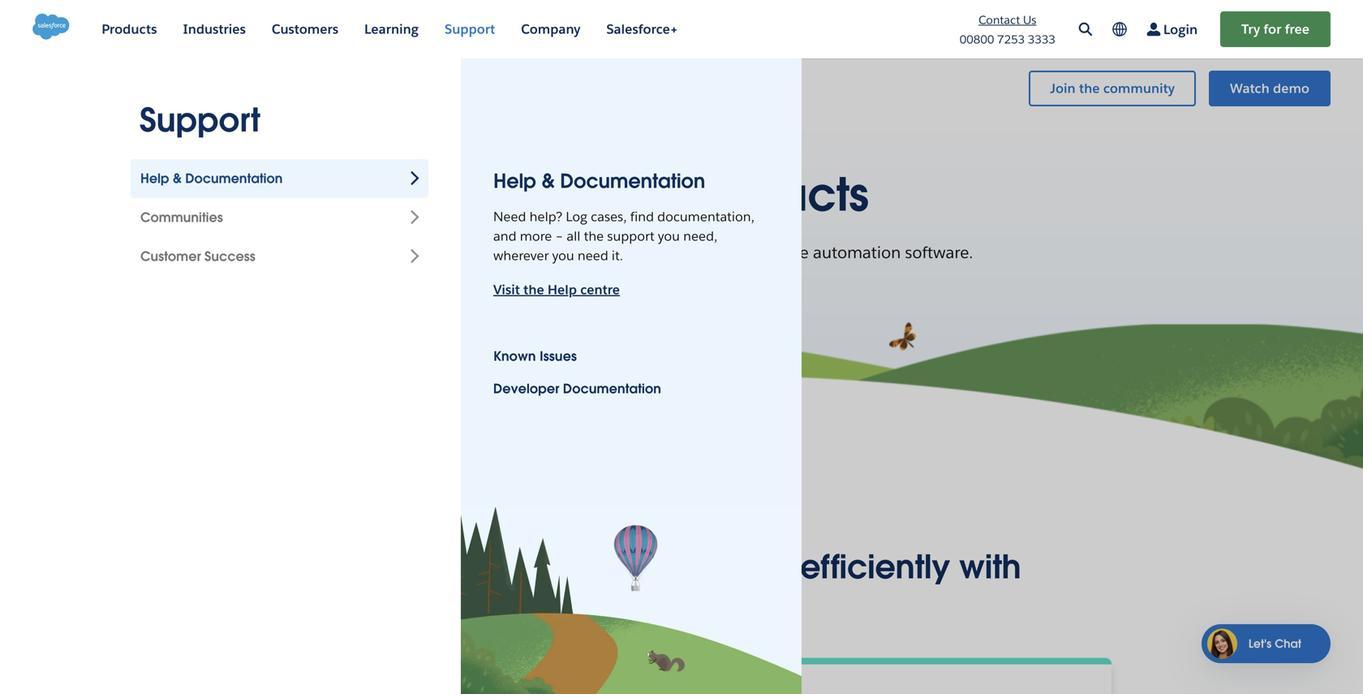 Task type: describe. For each thing, give the bounding box(es) containing it.
contact
[[979, 13, 1021, 27]]

7253
[[998, 32, 1026, 47]]

let's chat
[[1249, 636, 1302, 651]]

centre
[[581, 281, 620, 298]]

and inside sell faster, smarter, and more efficiently with sales cloud.
[[641, 546, 702, 588]]

wherever
[[494, 247, 549, 264]]

known issues link
[[494, 347, 577, 366]]

00800
[[960, 32, 995, 47]]

3333
[[1028, 32, 1056, 47]]

–
[[556, 228, 564, 244]]

us
[[1024, 13, 1037, 27]]

developer documentation
[[494, 380, 662, 397]]

faster,
[[404, 546, 497, 588]]

known issues
[[494, 348, 577, 365]]

all
[[495, 166, 549, 224]]

chat
[[1276, 636, 1302, 651]]

1 vertical spatial the
[[524, 281, 545, 298]]

sales
[[731, 242, 767, 263]]

need help? log cases, find documentation, and more – all the support you need, wherever you need it.
[[494, 208, 755, 264]]

visit
[[494, 281, 520, 298]]

visit the help centre link
[[494, 281, 620, 298]]

force
[[771, 242, 809, 263]]

0 vertical spatial with
[[555, 242, 588, 263]]

products
[[685, 166, 869, 224]]

visit the help centre
[[494, 281, 620, 298]]

site tools navigation
[[931, 10, 1331, 49]]

with inside sell faster, smarter, and more efficiently with sales cloud.
[[960, 546, 1022, 588]]

it.
[[612, 247, 624, 264]]

smarter,
[[506, 546, 632, 588]]

sell
[[342, 546, 395, 588]]

0 vertical spatial sales
[[561, 166, 673, 224]]

need
[[494, 208, 526, 225]]

known
[[494, 348, 536, 365]]

let's chat button
[[1202, 624, 1331, 663]]

developer documentation link
[[494, 379, 662, 399]]

all sales products
[[495, 166, 869, 224]]

issues
[[540, 348, 577, 365]]

and inside need help? log cases, find documentation, and more – all the support you need, wherever you need it.
[[494, 228, 517, 244]]

drive
[[390, 242, 429, 263]]

help?
[[530, 208, 563, 225]]



Task type: locate. For each thing, give the bounding box(es) containing it.
with
[[555, 242, 588, 263], [960, 546, 1022, 588]]

help left centre
[[548, 281, 577, 298]]

1 vertical spatial and
[[641, 546, 702, 588]]

0 vertical spatial more
[[520, 228, 552, 244]]

1 horizontal spatial the
[[584, 228, 604, 244]]

efficiently
[[800, 546, 951, 588]]

0 horizontal spatial the
[[524, 281, 545, 298]]

developer
[[494, 380, 560, 397]]

support
[[608, 228, 655, 244]]

sales
[[561, 166, 673, 224], [586, 585, 667, 627]]

growth
[[498, 242, 551, 263]]

1 vertical spatial you
[[553, 247, 575, 264]]

help & documentation
[[494, 168, 706, 194]]

efficient
[[433, 242, 494, 263]]

0 horizontal spatial you
[[553, 247, 575, 264]]

0 horizontal spatial with
[[555, 242, 588, 263]]

1 horizontal spatial with
[[960, 546, 1022, 588]]

you left the need,
[[658, 228, 680, 244]]

more
[[520, 228, 552, 244], [711, 546, 792, 588]]

the
[[584, 228, 604, 244], [524, 281, 545, 298]]

sell faster, smarter, and more efficiently with sales cloud.
[[342, 546, 1022, 627]]

and
[[494, 228, 517, 244], [641, 546, 702, 588]]

0 horizontal spatial more
[[520, 228, 552, 244]]

fully
[[592, 242, 623, 263]]

more inside sell faster, smarter, and more efficiently with sales cloud.
[[711, 546, 792, 588]]

documentation
[[560, 168, 706, 194], [563, 380, 662, 397]]

help
[[494, 168, 537, 194], [548, 281, 577, 298]]

help left &
[[494, 168, 537, 194]]

software.
[[906, 242, 974, 263]]

automation
[[813, 242, 901, 263]]

sales inside sell faster, smarter, and more efficiently with sales cloud.
[[586, 585, 667, 627]]

0 vertical spatial and
[[494, 228, 517, 244]]

1 vertical spatial help
[[548, 281, 577, 298]]

log
[[566, 208, 588, 225]]

more inside need help? log cases, find documentation, and more – all the support you need, wherever you need it.
[[520, 228, 552, 244]]

1 horizontal spatial and
[[641, 546, 702, 588]]

documentation down issues
[[563, 380, 662, 397]]

0 vertical spatial the
[[584, 228, 604, 244]]

contact us 00800 7253 3333
[[960, 13, 1056, 47]]

drive efficient growth with fully customisable sales force automation software.
[[390, 242, 974, 263]]

salesforce context menu utility navigation
[[1017, 69, 1331, 108]]

contact us link
[[979, 13, 1037, 27]]

1 horizontal spatial you
[[658, 228, 680, 244]]

1 vertical spatial more
[[711, 546, 792, 588]]

need,
[[684, 228, 718, 244]]

&
[[542, 168, 555, 194]]

1 horizontal spatial more
[[711, 546, 792, 588]]

all
[[567, 228, 581, 244]]

0 horizontal spatial and
[[494, 228, 517, 244]]

documentation inside developer documentation 'link'
[[563, 380, 662, 397]]

find
[[631, 208, 654, 225]]

0 vertical spatial you
[[658, 228, 680, 244]]

cloud.
[[676, 585, 778, 627]]

0 vertical spatial documentation
[[560, 168, 706, 194]]

need
[[578, 247, 609, 264]]

let's
[[1249, 636, 1272, 651]]

the up need
[[584, 228, 604, 244]]

0 horizontal spatial help
[[494, 168, 537, 194]]

documentation up find
[[560, 168, 706, 194]]

you
[[658, 228, 680, 244], [553, 247, 575, 264]]

cases,
[[591, 208, 627, 225]]

customisable
[[627, 242, 727, 263]]

you down –
[[553, 247, 575, 264]]

1 vertical spatial with
[[960, 546, 1022, 588]]

1 vertical spatial sales
[[586, 585, 667, 627]]

documentation,
[[658, 208, 755, 225]]

1 horizontal spatial help
[[548, 281, 577, 298]]

0 vertical spatial help
[[494, 168, 537, 194]]

the inside need help? log cases, find documentation, and more – all the support you need, wherever you need it.
[[584, 228, 604, 244]]

the right 'visit'
[[524, 281, 545, 298]]

1 vertical spatial documentation
[[563, 380, 662, 397]]



Task type: vqa. For each thing, say whether or not it's contained in the screenshot.
reach
no



